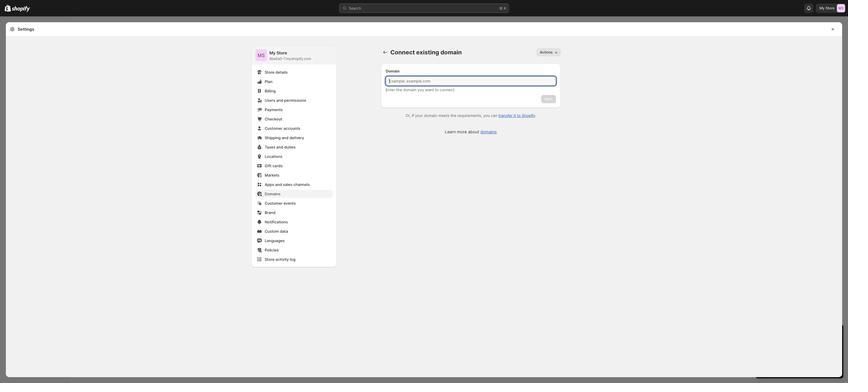Task type: describe. For each thing, give the bounding box(es) containing it.
k
[[504, 6, 506, 11]]

domains
[[480, 129, 497, 134]]

search
[[349, 6, 361, 11]]

store details link
[[255, 68, 333, 76]]

enter the domain you want to connect.
[[386, 88, 455, 92]]

want
[[425, 88, 434, 92]]

taxes and duties link
[[255, 143, 333, 151]]

connect
[[390, 49, 415, 56]]

payments link
[[255, 106, 333, 114]]

0 vertical spatial the
[[396, 88, 402, 92]]

locations link
[[255, 153, 333, 161]]

⌘
[[499, 6, 503, 11]]

actions
[[540, 50, 553, 54]]

⌘ k
[[499, 6, 506, 11]]

learn
[[445, 129, 456, 134]]

about
[[468, 129, 479, 134]]

transfer it to shopify link
[[498, 113, 535, 118]]

payments
[[265, 107, 283, 112]]

delivery
[[290, 136, 304, 140]]

shop settings menu element
[[252, 46, 336, 267]]

or,
[[405, 113, 411, 118]]

and for sales
[[275, 182, 282, 187]]

store inside my store 8ba5a5-7.myshopify.com
[[276, 50, 287, 55]]

gift
[[265, 164, 271, 168]]

shipping
[[265, 136, 281, 140]]

store activity log link
[[255, 256, 333, 264]]

requirements,
[[457, 113, 482, 118]]

Example: example.com text field
[[386, 76, 556, 86]]

shopify
[[522, 113, 535, 118]]

events
[[284, 201, 296, 206]]

your
[[415, 113, 423, 118]]

gift cards
[[265, 164, 283, 168]]

and for permissions
[[276, 98, 283, 103]]

data
[[280, 229, 288, 234]]

ms button
[[255, 49, 267, 61]]

learn more about domains
[[445, 129, 497, 134]]

transfer
[[498, 113, 513, 118]]

apps and sales channels link
[[255, 181, 333, 189]]

activity
[[275, 257, 289, 262]]

permissions
[[284, 98, 306, 103]]

customer accounts
[[265, 126, 300, 131]]

store details
[[265, 70, 288, 75]]

my store 8ba5a5-7.myshopify.com
[[269, 50, 311, 61]]

settings
[[18, 27, 34, 32]]

taxes
[[265, 145, 275, 150]]

or, if your domain meets the requirements, you can transfer it to shopify .
[[405, 113, 536, 118]]

and for duties
[[276, 145, 283, 150]]

custom data
[[265, 229, 288, 234]]

log
[[290, 257, 295, 262]]

gift cards link
[[255, 162, 333, 170]]

store up plan
[[265, 70, 274, 75]]

it
[[514, 113, 516, 118]]

users and permissions
[[265, 98, 306, 103]]

domains
[[265, 192, 281, 196]]

policies link
[[255, 246, 333, 254]]

8ba5a5-
[[269, 57, 284, 61]]

users and permissions link
[[255, 96, 333, 105]]

shopify image
[[5, 5, 11, 12]]

1 horizontal spatial domain
[[424, 113, 437, 118]]

duties
[[284, 145, 295, 150]]

domain for the
[[403, 88, 416, 92]]

1 horizontal spatial to
[[517, 113, 521, 118]]

actions button
[[536, 48, 561, 57]]

plan link
[[255, 78, 333, 86]]

store activity log
[[265, 257, 295, 262]]

store left my store image
[[826, 6, 835, 10]]

0 horizontal spatial you
[[417, 88, 424, 92]]

settings dialog
[[6, 22, 842, 378]]

domains link
[[480, 129, 497, 134]]

sales
[[283, 182, 292, 187]]

plan
[[265, 79, 273, 84]]

and for delivery
[[282, 136, 289, 140]]



Task type: vqa. For each thing, say whether or not it's contained in the screenshot.
right domain
yes



Task type: locate. For each thing, give the bounding box(es) containing it.
custom
[[265, 229, 279, 234]]

you left can
[[483, 113, 490, 118]]

domain right existing
[[440, 49, 462, 56]]

billing link
[[255, 87, 333, 95]]

connect existing domain
[[390, 49, 462, 56]]

1 vertical spatial customer
[[265, 201, 283, 206]]

apps
[[265, 182, 274, 187]]

1 customer from the top
[[265, 126, 283, 131]]

markets link
[[255, 171, 333, 180]]

connect.
[[440, 88, 455, 92]]

my for my store
[[819, 6, 825, 10]]

dialog
[[845, 22, 848, 378]]

enter
[[386, 88, 395, 92]]

0 horizontal spatial the
[[396, 88, 402, 92]]

the right meets
[[450, 113, 456, 118]]

the
[[396, 88, 402, 92], [450, 113, 456, 118]]

my left my store image
[[819, 6, 825, 10]]

channels
[[293, 182, 310, 187]]

1 vertical spatial my
[[269, 50, 275, 55]]

apps and sales channels
[[265, 182, 310, 187]]

7.myshopify.com
[[284, 57, 311, 61]]

brand link
[[255, 209, 333, 217]]

1 vertical spatial to
[[517, 113, 521, 118]]

meets
[[438, 113, 449, 118]]

domain right enter
[[403, 88, 416, 92]]

customer down 'domains'
[[265, 201, 283, 206]]

customer inside the customer accounts link
[[265, 126, 283, 131]]

cards
[[272, 164, 283, 168]]

domain right your
[[424, 113, 437, 118]]

.
[[535, 113, 536, 118]]

you left 'want'
[[417, 88, 424, 92]]

languages
[[265, 239, 285, 243]]

customer accounts link
[[255, 124, 333, 133]]

customer for customer events
[[265, 201, 283, 206]]

taxes and duties
[[265, 145, 295, 150]]

checkout
[[265, 117, 282, 122]]

my store image
[[255, 49, 267, 61]]

0 vertical spatial customer
[[265, 126, 283, 131]]

accounts
[[284, 126, 300, 131]]

customer inside customer events link
[[265, 201, 283, 206]]

brand
[[265, 211, 275, 215]]

0 horizontal spatial to
[[435, 88, 439, 92]]

billing
[[265, 89, 276, 93]]

domain
[[440, 49, 462, 56], [403, 88, 416, 92], [424, 113, 437, 118]]

1 horizontal spatial you
[[483, 113, 490, 118]]

can
[[491, 113, 497, 118]]

0 vertical spatial domain
[[440, 49, 462, 56]]

customer events
[[265, 201, 296, 206]]

my store image
[[837, 4, 845, 12]]

domain
[[386, 69, 400, 73]]

notifications
[[265, 220, 288, 225]]

checkout link
[[255, 115, 333, 123]]

notifications link
[[255, 218, 333, 226]]

existing
[[416, 49, 439, 56]]

details
[[275, 70, 288, 75]]

store down policies
[[265, 257, 274, 262]]

users
[[265, 98, 275, 103]]

customer for customer accounts
[[265, 126, 283, 131]]

customer down the checkout
[[265, 126, 283, 131]]

customer events link
[[255, 199, 333, 208]]

policies
[[265, 248, 279, 253]]

languages link
[[255, 237, 333, 245]]

2 horizontal spatial domain
[[440, 49, 462, 56]]

to right it
[[517, 113, 521, 118]]

1 day left in your trial element
[[755, 340, 843, 379]]

domains link
[[255, 190, 333, 198]]

0 horizontal spatial domain
[[403, 88, 416, 92]]

1 vertical spatial domain
[[403, 88, 416, 92]]

my for my store 8ba5a5-7.myshopify.com
[[269, 50, 275, 55]]

store up 8ba5a5-
[[276, 50, 287, 55]]

you
[[417, 88, 424, 92], [483, 113, 490, 118]]

shipping and delivery link
[[255, 134, 333, 142]]

0 vertical spatial to
[[435, 88, 439, 92]]

my inside my store 8ba5a5-7.myshopify.com
[[269, 50, 275, 55]]

and right users
[[276, 98, 283, 103]]

to
[[435, 88, 439, 92], [517, 113, 521, 118]]

2 customer from the top
[[265, 201, 283, 206]]

markets
[[265, 173, 279, 178]]

store
[[826, 6, 835, 10], [276, 50, 287, 55], [265, 70, 274, 75], [265, 257, 274, 262]]

shopify image
[[12, 6, 30, 12]]

locations
[[265, 154, 282, 159]]

1 vertical spatial the
[[450, 113, 456, 118]]

my
[[819, 6, 825, 10], [269, 50, 275, 55]]

2 vertical spatial domain
[[424, 113, 437, 118]]

custom data link
[[255, 228, 333, 236]]

my store
[[819, 6, 835, 10]]

shipping and delivery
[[265, 136, 304, 140]]

and right apps
[[275, 182, 282, 187]]

0 horizontal spatial my
[[269, 50, 275, 55]]

to right 'want'
[[435, 88, 439, 92]]

if
[[412, 113, 414, 118]]

my up 8ba5a5-
[[269, 50, 275, 55]]

the right enter
[[396, 88, 402, 92]]

and right taxes
[[276, 145, 283, 150]]

1 horizontal spatial my
[[819, 6, 825, 10]]

customer
[[265, 126, 283, 131], [265, 201, 283, 206]]

more
[[457, 129, 467, 134]]

and down customer accounts at the top
[[282, 136, 289, 140]]

1 horizontal spatial the
[[450, 113, 456, 118]]

0 vertical spatial you
[[417, 88, 424, 92]]

1 vertical spatial you
[[483, 113, 490, 118]]

0 vertical spatial my
[[819, 6, 825, 10]]

domain for existing
[[440, 49, 462, 56]]



